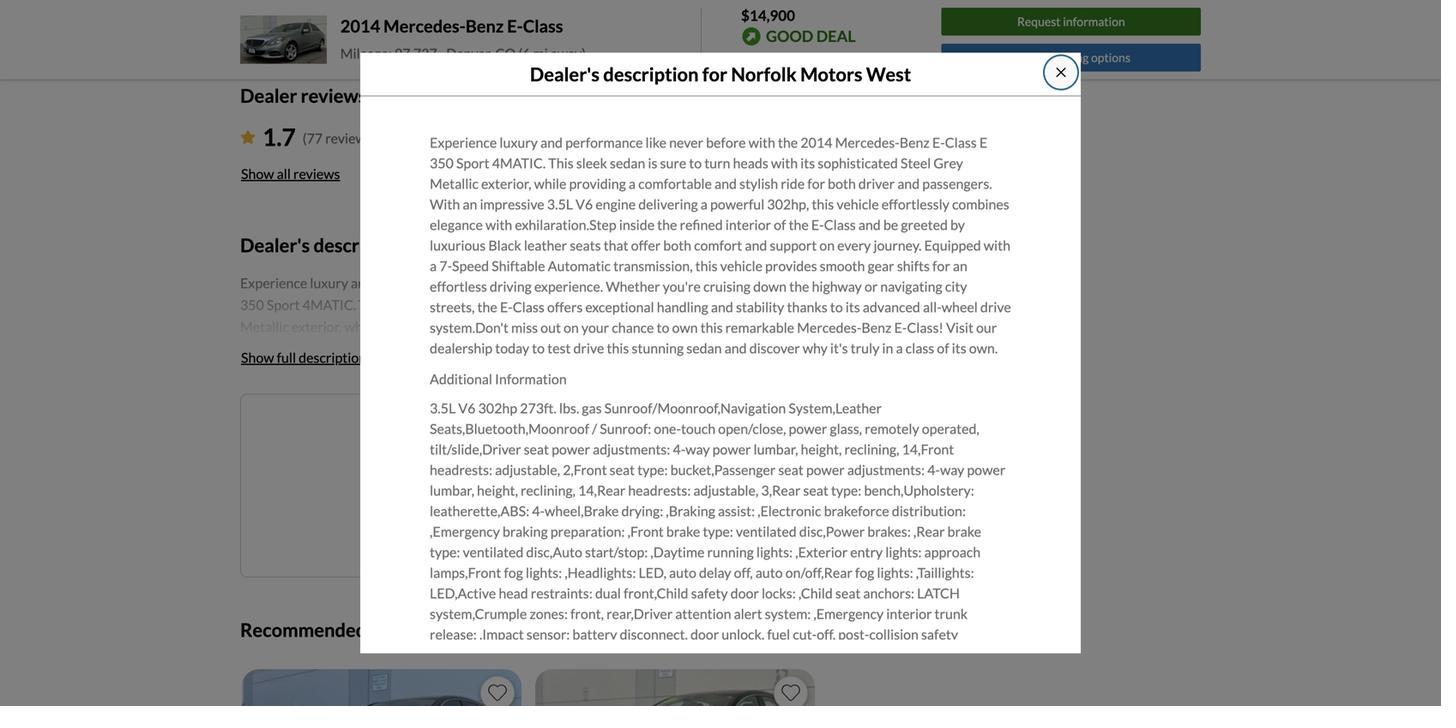 Task type: locate. For each thing, give the bounding box(es) containing it.
additional information for dealer's description
[[240, 538, 377, 555]]

0 vertical spatial additional
[[430, 371, 492, 388]]

motors
[[800, 63, 863, 85]]

0 vertical spatial for
[[702, 63, 727, 85]]

0 vertical spatial additional information
[[430, 371, 567, 388]]

comfortable
[[638, 176, 712, 192]]

seat up ,electronic
[[803, 483, 828, 499]]

reclining,
[[844, 441, 899, 458], [521, 483, 575, 499]]

1 horizontal spatial me
[[637, 481, 655, 497]]

tilt/slide,driver
[[430, 441, 521, 458]]

4-
[[673, 441, 686, 458], [927, 462, 940, 479], [532, 503, 545, 520]]

interior inside experience luxury and performance like never before with the 2014 mercedes-benz e-class e 350 sport 4matic. this sleek sedan is sure to turn heads with its sophisticated steel grey metallic exterior, while providing a comfortable and stylish ride for both driver and passengers. with an impressive 3.5l v6 engine delivering a powerful 302hp, this vehicle effortlessly combines elegance with exhilaration.step inside the refined interior of the e-class and be greeted by luxurious black leather seats that offer both comfort and support on every journey. equipped with a 7-speed shiftable automatic transmission, this vehicle provides smooth gear shifts for an effortless driving experience. whether you're cruising down the highway or navigating city streets, the e-class offers exceptional handling and stability thanks to its advanced all-wheel drive system.don't miss out on your chance to own this remarkable mercedes-benz e-class! visit our dealership today to test drive this stunning sedan and discover why it's truly in a class of its own.
[[725, 217, 771, 233]]

1 horizontal spatial both
[[828, 176, 856, 192]]

city
[[945, 279, 967, 295]]

additional information for experience luxury and performance like never before with the 2014 mercedes-benz e-class e 350 sport 4matic. this sleek sedan is sure to turn heads with its sophisticated steel grey metallic exterior, while providing a comfortable and stylish ride for both driver and passengers. with an impressive 3.5l v6 engine delivering a powerful 302hp, this vehicle effortlessly combines elegance with exhilaration.step inside the refined interior of the e-class and be greeted by luxurious black leather seats that offer both comfort and support on every journey. equipped with a 7-speed shiftable automatic transmission, this vehicle provides smooth gear shifts for an effortless driving experience. whether you're cruising down the highway or navigating city streets, the e-class offers exceptional handling and stability thanks to its advanced all-wheel drive system.don't miss out on your chance to own this remarkable mercedes-benz e-class! visit our dealership today to test drive this stunning sedan and discover why it's truly in a class of its own.
[[430, 371, 567, 388]]

on/off,rear
[[785, 565, 852, 582]]

1 horizontal spatial height,
[[801, 441, 842, 458]]

"email
[[418, 529, 447, 541]]

sedan down the own
[[686, 340, 722, 357]]

0 vertical spatial information
[[495, 371, 567, 388]]

exceptional
[[585, 299, 654, 316]]

shifts
[[897, 258, 930, 275]]

auto down ,daytime
[[669, 565, 696, 582]]

with up 'heads'
[[748, 134, 775, 151]]

class
[[905, 340, 934, 357]]

2 show from the top
[[241, 349, 274, 366]]

0 vertical spatial me
[[457, 424, 476, 441]]

0 horizontal spatial 3.5l
[[430, 400, 456, 417]]

e-
[[507, 16, 523, 36], [932, 134, 945, 151], [811, 217, 824, 233], [500, 299, 513, 316], [894, 320, 907, 336]]

disc,auto
[[526, 544, 582, 561]]

like inside experience luxury and performance like never before with the 2014 mercedes-benz e-class e 350 sport 4matic. this sleek sedan is sure to turn heads with its sophisticated steel grey metallic exterior, while providing a comfortable and stylish ride for both driver and passengers. with an impressive 3.5l v6 engine delivering a powerful 302hp, this vehicle effortlessly combines elegance with exhilaration.step inside the refined interior of the e-class and be greeted by luxurious black leather seats that offer both comfort and support on every journey. equipped with a 7-speed shiftable automatic transmission, this vehicle provides smooth gear shifts for an effortless driving experience. whether you're cruising down the highway or navigating city streets, the e-class offers exceptional handling and stability thanks to its advanced all-wheel drive system.don't miss out on your chance to own this remarkable mercedes-benz e-class! visit our dealership today to test drive this stunning sedan and discover why it's truly in a class of its own.
[[645, 134, 667, 151]]

,front
[[627, 524, 664, 541]]

offers
[[547, 299, 583, 316]]

0 vertical spatial 3.5l
[[547, 196, 573, 213]]

e- up (6
[[507, 16, 523, 36]]

1 horizontal spatial sedan
[[686, 340, 722, 357]]

view financing options button
[[941, 44, 1201, 72]]

its down highway
[[845, 299, 860, 316]]

0 horizontal spatial additional information
[[240, 538, 377, 555]]

1 horizontal spatial benz
[[862, 320, 892, 336]]

its up ride
[[800, 155, 815, 172]]

information for experience luxury and performance like never before with the 2014 mercedes-benz e-class e 350 sport 4matic. this sleek sedan is sure to turn heads with its sophisticated steel grey metallic exterior, while providing a comfortable and stylish ride for both driver and passengers. with an impressive 3.5l v6 engine delivering a powerful 302hp, this vehicle effortlessly combines elegance with exhilaration.step inside the refined interior of the e-class and be greeted by luxurious black leather seats that offer both comfort and support on every journey. equipped with a 7-speed shiftable automatic transmission, this vehicle provides smooth gear shifts for an effortless driving experience. whether you're cruising down the highway or navigating city streets, the e-class offers exceptional handling and stability thanks to its advanced all-wheel drive system.don't miss out on your chance to own this remarkable mercedes-benz e-class! visit our dealership today to test drive this stunning sedan and discover why it's truly in a class of its own.
[[495, 371, 567, 388]]

lumbar, down open/close,
[[754, 441, 798, 458]]

benz
[[466, 16, 504, 36], [900, 134, 930, 151], [862, 320, 892, 336]]

0 horizontal spatial additional
[[240, 538, 303, 555]]

0 vertical spatial safety
[[691, 586, 728, 602]]

post-
[[838, 627, 869, 643]]

information
[[1063, 14, 1125, 29]]

0 vertical spatial adjustments:
[[593, 441, 670, 458]]

1 vertical spatial headrests:
[[628, 483, 691, 499]]

description inside dialog
[[603, 63, 699, 85]]

fog down entry
[[855, 565, 874, 582]]

1 vertical spatial additional information
[[240, 538, 377, 555]]

heated, down curtain
[[622, 689, 667, 705]]

our up disc,auto
[[527, 529, 543, 541]]

1 show from the top
[[241, 166, 274, 182]]

and up effortlessly
[[897, 176, 920, 192]]

1 horizontal spatial dealer's
[[530, 63, 600, 85]]

system.don't
[[430, 320, 509, 336]]

1 vertical spatial 3.5l
[[430, 400, 456, 417]]

request
[[1017, 14, 1061, 29]]

1 fog from the left
[[504, 565, 523, 582]]

remarkable
[[725, 320, 794, 336]]

3,rear
[[761, 483, 801, 499]]

0 horizontal spatial off,
[[734, 565, 753, 582]]

1 vertical spatial v6
[[458, 400, 476, 417]]

vehicle down sophisticated
[[837, 196, 879, 213]]

reviews up 1.7 (77 reviews)
[[301, 85, 367, 107]]

1 horizontal spatial turn
[[735, 689, 761, 705]]

reviews)
[[325, 130, 376, 147]]

0 vertical spatial off,
[[734, 565, 753, 582]]

me inside button
[[637, 481, 655, 497]]

show
[[241, 166, 274, 182], [241, 349, 274, 366]]

0 horizontal spatial fog
[[504, 565, 523, 582]]

1 vertical spatial reclining,
[[521, 483, 575, 499]]

power down system,leather
[[789, 421, 827, 438]]

mercedes-
[[383, 16, 466, 36], [835, 134, 900, 151], [797, 320, 862, 336]]

1 horizontal spatial heated,
[[622, 689, 667, 705]]

1 horizontal spatial fog
[[855, 565, 874, 582]]

0 horizontal spatial both
[[663, 237, 691, 254]]

ventilated down ,electronic
[[736, 524, 797, 541]]

0 horizontal spatial 2014
[[340, 16, 380, 36]]

close modal dealer's description for norfolk motors west image
[[1054, 65, 1068, 79]]

to left test at the left
[[532, 340, 545, 357]]

additional for experience luxury and performance like never before with the 2014 mercedes-benz e-class e 350 sport 4matic. this sleek sedan is sure to turn heads with its sophisticated steel grey metallic exterior, while providing a comfortable and stylish ride for both driver and passengers. with an impressive 3.5l v6 engine delivering a powerful 302hp, this vehicle effortlessly combines elegance with exhilaration.step inside the refined interior of the e-class and be greeted by luxurious black leather seats that offer both comfort and support on every journey. equipped with a 7-speed shiftable automatic transmission, this vehicle provides smooth gear shifts for an effortless driving experience. whether you're cruising down the highway or navigating city streets, the e-class offers exceptional handling and stability thanks to its advanced all-wheel drive system.don't miss out on your chance to own this remarkable mercedes-benz e-class! visit our dealership today to test drive this stunning sedan and discover why it's truly in a class of its own.
[[430, 371, 492, 388]]

mercedes- inside 2014 mercedes-benz e-class mileage: 97,727 · denver, co (6 mi away)
[[383, 16, 466, 36]]

·
[[440, 45, 444, 62]]

1 horizontal spatial brake
[[947, 524, 981, 541]]

driver left the side
[[481, 689, 517, 705]]

off, down "running"
[[734, 565, 753, 582]]

policy
[[581, 529, 608, 541]]

mercedes- up 97,727
[[383, 16, 466, 36]]

additional
[[430, 371, 492, 388], [240, 538, 303, 555]]

1 horizontal spatial our
[[976, 320, 997, 336]]

show inside show full description button
[[241, 349, 274, 366]]

class inside 2014 mercedes-benz e-class mileage: 97,727 · denver, co (6 mi away)
[[523, 16, 563, 36]]

350
[[430, 155, 454, 172]]

/
[[592, 421, 597, 438]]

1 vertical spatial its
[[845, 299, 860, 316]]

,child
[[798, 586, 833, 602]]

rear,driver
[[606, 606, 673, 623]]

an
[[463, 196, 477, 213], [953, 258, 967, 275]]

v6 inside the 3.5l v6 302hp 273ft. lbs. gas sunroof/moonroof,navigation system,leather seats,bluetooth,moonroof / sunroof: one-touch open/close, power glass, remotely operated, tilt/slide,driver seat power adjustments: 4-way power lumbar, height, reclining, 14,front headrests: adjustable, 2,front seat type: bucket,passenger seat power adjustments: 4-way power lumbar, height, reclining, 14,rear headrests: adjustable, 3,rear seat type: bench,upholstery: leatherette,abs: 4-wheel,brake drying: ,braking assist: ,electronic brakeforce distribution: ,emergency braking preparation: ,front brake type: ventilated disc,power brakes: ,rear brake type: ventilated disc,auto start/stop: ,daytime running lights: ,exterior entry lights: approach lamps,front fog lights: ,headlights: led, auto delay off, auto on/off,rear fog lights: ,taillights: led,active head restraints: dual front,child safety door locks: ,child seat anchors: latch system,crumple zones: front, rear,driver attention alert system: ,emergency interior trunk release: ,impact sensor: battery disconnect, door unlock, fuel cut-off, post-collision safety system,airbag deactivation: occupant sensing passenger,front airbags: dual,knee airbags: driver,side airbags: front,side curtain airbags: front, rear,side mirror adjustments: power,side mirrors: driver side only heated, heated, integrated turn signals,front wipers:
[[458, 400, 476, 417]]

0 vertical spatial 4-
[[673, 441, 686, 458]]

turn down before
[[704, 155, 730, 172]]

1 vertical spatial information
[[305, 538, 377, 555]]

terms
[[628, 529, 656, 541]]

1 vertical spatial like
[[569, 424, 591, 441]]

2 heated, from the left
[[622, 689, 667, 705]]

like left /
[[569, 424, 591, 441]]

2 horizontal spatial benz
[[900, 134, 930, 151]]

0 vertical spatial door
[[731, 586, 759, 602]]

on up smooth
[[819, 237, 835, 254]]

seats
[[570, 237, 601, 254]]

airbags: up mirror
[[803, 647, 850, 664]]

class
[[523, 16, 563, 36], [945, 134, 977, 151], [824, 217, 856, 233], [513, 299, 544, 316]]

type: up brakeforce on the bottom of the page
[[831, 483, 861, 499]]

notify me of new listings like this one
[[415, 424, 642, 441]]

1 vertical spatial show
[[241, 349, 274, 366]]

1 horizontal spatial for
[[807, 176, 825, 192]]

out
[[541, 320, 561, 336]]

2014 inside 2014 mercedes-benz e-class mileage: 97,727 · denver, co (6 mi away)
[[340, 16, 380, 36]]

door down attention
[[690, 627, 719, 643]]

1 vertical spatial benz
[[900, 134, 930, 151]]

1 vertical spatial additional
[[240, 538, 303, 555]]

test
[[547, 340, 571, 357]]

show inside show all reviews button
[[241, 166, 274, 182]]

interior down powerful
[[725, 217, 771, 233]]

0 horizontal spatial like
[[569, 424, 591, 441]]

the up system.don't
[[477, 299, 497, 316]]

1 vertical spatial vehicle
[[720, 258, 763, 275]]

height,
[[801, 441, 842, 458], [477, 483, 518, 499]]

for right ride
[[807, 176, 825, 192]]

dealer's
[[530, 63, 600, 85], [240, 234, 310, 256]]

1 horizontal spatial auto
[[755, 565, 783, 582]]

for
[[702, 63, 727, 85], [807, 176, 825, 192], [932, 258, 950, 275]]

1 brake from the left
[[666, 524, 700, 541]]

driver down sophisticated
[[858, 176, 895, 192]]

0 vertical spatial description
[[603, 63, 699, 85]]

0 horizontal spatial ventilated
[[463, 544, 524, 561]]

me
[[457, 424, 476, 441], [637, 481, 655, 497]]

lights: up locks:
[[756, 544, 793, 561]]

$14,900
[[741, 6, 795, 24]]

0 vertical spatial show
[[241, 166, 274, 182]]

this down chance
[[607, 340, 629, 357]]

listings
[[523, 424, 566, 441]]

information for dealer's description
[[305, 538, 377, 555]]

description for dealer's description for norfolk motors west
[[603, 63, 699, 85]]

and up powerful
[[714, 176, 737, 192]]

interior up the collision
[[886, 606, 932, 623]]

reclining, down remotely
[[844, 441, 899, 458]]

view
[[1012, 50, 1039, 65]]

a
[[629, 176, 636, 192], [701, 196, 708, 213], [430, 258, 437, 275], [896, 340, 903, 357]]

0 vertical spatial lumbar,
[[754, 441, 798, 458]]

heads
[[733, 155, 768, 172]]

latch
[[917, 586, 960, 602]]

system:
[[765, 606, 811, 623]]

3.5l up exhilaration.step
[[547, 196, 573, 213]]

adjustable, down notify me of new listings like this one
[[495, 462, 560, 479]]

mirror
[[795, 668, 834, 685]]

down
[[753, 279, 787, 295]]

power,side
[[916, 668, 982, 685]]

operated,
[[922, 421, 979, 438]]

denver,
[[446, 45, 493, 62]]

4- up braking
[[532, 503, 545, 520]]

e- down 'driving'
[[500, 299, 513, 316]]

brakeforce
[[824, 503, 889, 520]]

additional information
[[430, 371, 567, 388], [240, 538, 377, 555]]

fog up head
[[504, 565, 523, 582]]

1 heated, from the left
[[575, 689, 620, 705]]

2014 mercedes-benz e-class image
[[240, 15, 327, 64]]

1 vertical spatial driver
[[481, 689, 517, 705]]

0 vertical spatial 2014
[[340, 16, 380, 36]]

turn inside the 3.5l v6 302hp 273ft. lbs. gas sunroof/moonroof,navigation system,leather seats,bluetooth,moonroof / sunroof: one-touch open/close, power glass, remotely operated, tilt/slide,driver seat power adjustments: 4-way power lumbar, height, reclining, 14,front headrests: adjustable, 2,front seat type: bucket,passenger seat power adjustments: 4-way power lumbar, height, reclining, 14,rear headrests: adjustable, 3,rear seat type: bench,upholstery: leatherette,abs: 4-wheel,brake drying: ,braking assist: ,electronic brakeforce distribution: ,emergency braking preparation: ,front brake type: ventilated disc,power brakes: ,rear brake type: ventilated disc,auto start/stop: ,daytime running lights: ,exterior entry lights: approach lamps,front fog lights: ,headlights: led, auto delay off, auto on/off,rear fog lights: ,taillights: led,active head restraints: dual front,child safety door locks: ,child seat anchors: latch system,crumple zones: front, rear,driver attention alert system: ,emergency interior trunk release: ,impact sensor: battery disconnect, door unlock, fuel cut-off, post-collision safety system,airbag deactivation: occupant sensing passenger,front airbags: dual,knee airbags: driver,side airbags: front,side curtain airbags: front, rear,side mirror adjustments: power,side mirrors: driver side only heated, heated, integrated turn signals,front wipers:
[[735, 689, 761, 705]]

me for notify
[[457, 424, 476, 441]]

brake up approach
[[947, 524, 981, 541]]

1 horizontal spatial driver
[[858, 176, 895, 192]]

1 horizontal spatial door
[[731, 586, 759, 602]]

brake up ,daytime
[[666, 524, 700, 541]]

14,rear
[[578, 483, 625, 499]]

0 horizontal spatial safety
[[691, 586, 728, 602]]

both down sophisticated
[[828, 176, 856, 192]]

0 vertical spatial driver
[[858, 176, 895, 192]]

information inside dealer's description for norfolk motors west dialog
[[495, 371, 567, 388]]

1 horizontal spatial 2014
[[801, 134, 832, 151]]

4matic.
[[492, 155, 546, 172]]

0 horizontal spatial on
[[564, 320, 579, 336]]

e- up grey
[[932, 134, 945, 151]]

0 vertical spatial an
[[463, 196, 477, 213]]

by
[[950, 217, 965, 233]]

driver inside the 3.5l v6 302hp 273ft. lbs. gas sunroof/moonroof,navigation system,leather seats,bluetooth,moonroof / sunroof: one-touch open/close, power glass, remotely operated, tilt/slide,driver seat power adjustments: 4-way power lumbar, height, reclining, 14,front headrests: adjustable, 2,front seat type: bucket,passenger seat power adjustments: 4-way power lumbar, height, reclining, 14,rear headrests: adjustable, 3,rear seat type: bench,upholstery: leatherette,abs: 4-wheel,brake drying: ,braking assist: ,electronic brakeforce distribution: ,emergency braking preparation: ,front brake type: ventilated disc,power brakes: ,rear brake type: ventilated disc,auto start/stop: ,daytime running lights: ,exterior entry lights: approach lamps,front fog lights: ,headlights: led, auto delay off, auto on/off,rear fog lights: ,taillights: led,active head restraints: dual front,child safety door locks: ,child seat anchors: latch system,crumple zones: front, rear,driver attention alert system: ,emergency interior trunk release: ,impact sensor: battery disconnect, door unlock, fuel cut-off, post-collision safety system,airbag deactivation: occupant sensing passenger,front airbags: dual,knee airbags: driver,side airbags: front,side curtain airbags: front, rear,side mirror adjustments: power,side mirrors: driver side only heated, heated, integrated turn signals,front wipers:
[[481, 689, 517, 705]]

1 vertical spatial adjustments:
[[847, 462, 925, 479]]

benz up steel
[[900, 134, 930, 151]]

this right the own
[[700, 320, 723, 336]]

0 vertical spatial reclining,
[[844, 441, 899, 458]]

2 vertical spatial benz
[[862, 320, 892, 336]]

additional inside dealer's description for norfolk motors west dialog
[[430, 371, 492, 388]]

its
[[800, 155, 815, 172], [845, 299, 860, 316], [952, 340, 966, 357]]

1 vertical spatial lumbar,
[[430, 483, 474, 499]]

0 vertical spatial benz
[[466, 16, 504, 36]]

0 horizontal spatial heated,
[[575, 689, 620, 705]]

dealer's for dealer's description for norfolk motors west
[[530, 63, 600, 85]]

agree
[[488, 529, 514, 541]]

handling
[[657, 299, 708, 316]]

0 horizontal spatial driver
[[481, 689, 517, 705]]

1 vertical spatial our
[[527, 529, 543, 541]]

vehicle up 'cruising'
[[720, 258, 763, 275]]

like up is
[[645, 134, 667, 151]]

drying:
[[621, 503, 663, 520]]

drive down your at left top
[[573, 340, 604, 357]]

airbags:
[[803, 647, 850, 664], [916, 647, 963, 664], [496, 668, 543, 685], [653, 668, 700, 685]]

1 vertical spatial interior
[[886, 606, 932, 623]]

,emergency up post-
[[813, 606, 884, 623]]

0 vertical spatial dealer's
[[530, 63, 600, 85]]

door up alert
[[731, 586, 759, 602]]

0 horizontal spatial door
[[690, 627, 719, 643]]

1 vertical spatial dealer's
[[240, 234, 310, 256]]

0 vertical spatial like
[[645, 134, 667, 151]]

v6 left "302hp"
[[458, 400, 476, 417]]

our inside experience luxury and performance like never before with the 2014 mercedes-benz e-class e 350 sport 4matic. this sleek sedan is sure to turn heads with its sophisticated steel grey metallic exterior, while providing a comfortable and stylish ride for both driver and passengers. with an impressive 3.5l v6 engine delivering a powerful 302hp, this vehicle effortlessly combines elegance with exhilaration.step inside the refined interior of the e-class and be greeted by luxurious black leather seats that offer both comfort and support on every journey. equipped with a 7-speed shiftable automatic transmission, this vehicle provides smooth gear shifts for an effortless driving experience. whether you're cruising down the highway or navigating city streets, the e-class offers exceptional handling and stability thanks to its advanced all-wheel drive system.don't miss out on your chance to own this remarkable mercedes-benz e-class! visit our dealership today to test drive this stunning sedan and discover why it's truly in a class of its own.
[[976, 320, 997, 336]]

benz up in
[[862, 320, 892, 336]]

powerful
[[710, 196, 764, 213]]

integrated
[[670, 689, 732, 705]]

its down visit
[[952, 340, 966, 357]]

1 horizontal spatial adjustable,
[[693, 483, 758, 499]]

safety down trunk
[[921, 627, 958, 643]]

front, up the integrated
[[703, 668, 736, 685]]

ventilated down agree
[[463, 544, 524, 561]]

visit
[[946, 320, 974, 336]]

2 vertical spatial 4-
[[532, 503, 545, 520]]

3.5l inside experience luxury and performance like never before with the 2014 mercedes-benz e-class e 350 sport 4matic. this sleek sedan is sure to turn heads with its sophisticated steel grey metallic exterior, while providing a comfortable and stylish ride for both driver and passengers. with an impressive 3.5l v6 engine delivering a powerful 302hp, this vehicle effortlessly combines elegance with exhilaration.step inside the refined interior of the e-class and be greeted by luxurious black leather seats that offer both comfort and support on every journey. equipped with a 7-speed shiftable automatic transmission, this vehicle provides smooth gear shifts for an effortless driving experience. whether you're cruising down the highway or navigating city streets, the e-class offers exceptional handling and stability thanks to its advanced all-wheel drive system.don't miss out on your chance to own this remarkable mercedes-benz e-class! visit our dealership today to test drive this stunning sedan and discover why it's truly in a class of its own.
[[547, 196, 573, 213]]

0 horizontal spatial dealer's
[[240, 234, 310, 256]]

0 horizontal spatial turn
[[704, 155, 730, 172]]

both right offer in the left of the page
[[663, 237, 691, 254]]

drive right wheel at the top of page
[[980, 299, 1011, 316]]

show left 'all'
[[241, 166, 274, 182]]

be
[[883, 217, 898, 233]]

1 vertical spatial height,
[[477, 483, 518, 499]]

for left norfolk
[[702, 63, 727, 85]]

1 vertical spatial 2014
[[801, 134, 832, 151]]

1 vertical spatial front,
[[703, 668, 736, 685]]

restraints:
[[531, 586, 592, 602]]

transmission,
[[613, 258, 693, 275]]

1 auto from the left
[[669, 565, 696, 582]]

0 vertical spatial adjustable,
[[495, 462, 560, 479]]

description for dealer's description
[[314, 234, 409, 256]]

1 horizontal spatial headrests:
[[628, 483, 691, 499]]

dealer's down away)
[[530, 63, 600, 85]]

0 vertical spatial our
[[976, 320, 997, 336]]

off, right scroll right icon at bottom
[[817, 627, 836, 643]]

302hp
[[478, 400, 517, 417]]

our up own.
[[976, 320, 997, 336]]

v6 inside experience luxury and performance like never before with the 2014 mercedes-benz e-class e 350 sport 4matic. this sleek sedan is sure to turn heads with its sophisticated steel grey metallic exterior, while providing a comfortable and stylish ride for both driver and passengers. with an impressive 3.5l v6 engine delivering a powerful 302hp, this vehicle effortlessly combines elegance with exhilaration.step inside the refined interior of the e-class and be greeted by luxurious black leather seats that offer both comfort and support on every journey. equipped with a 7-speed shiftable automatic transmission, this vehicle provides smooth gear shifts for an effortless driving experience. whether you're cruising down the highway or navigating city streets, the e-class offers exceptional handling and stability thanks to its advanced all-wheel drive system.don't miss out on your chance to own this remarkable mercedes-benz e-class! visit our dealership today to test drive this stunning sedan and discover why it's truly in a class of its own.
[[576, 196, 593, 213]]

advanced
[[863, 299, 920, 316]]

3.5l inside the 3.5l v6 302hp 273ft. lbs. gas sunroof/moonroof,navigation system,leather seats,bluetooth,moonroof / sunroof: one-touch open/close, power glass, remotely operated, tilt/slide,driver seat power adjustments: 4-way power lumbar, height, reclining, 14,front headrests: adjustable, 2,front seat type: bucket,passenger seat power adjustments: 4-way power lumbar, height, reclining, 14,rear headrests: adjustable, 3,rear seat type: bench,upholstery: leatherette,abs: 4-wheel,brake drying: ,braking assist: ,electronic brakeforce distribution: ,emergency braking preparation: ,front brake type: ventilated disc,power brakes: ,rear brake type: ventilated disc,auto start/stop: ,daytime running lights: ,exterior entry lights: approach lamps,front fog lights: ,headlights: led, auto delay off, auto on/off,rear fog lights: ,taillights: led,active head restraints: dual front,child safety door locks: ,child seat anchors: latch system,crumple zones: front, rear,driver attention alert system: ,emergency interior trunk release: ,impact sensor: battery disconnect, door unlock, fuel cut-off, post-collision safety system,airbag deactivation: occupant sensing passenger,front airbags: dual,knee airbags: driver,side airbags: front,side curtain airbags: front, rear,side mirror adjustments: power,side mirrors: driver side only heated, heated, integrated turn signals,front wipers:
[[430, 400, 456, 417]]

a up refined
[[701, 196, 708, 213]]

1 horizontal spatial interior
[[886, 606, 932, 623]]

an up elegance
[[463, 196, 477, 213]]

0 horizontal spatial 4-
[[532, 503, 545, 520]]

information up 273ft.
[[495, 371, 567, 388]]

never
[[669, 134, 703, 151]]

market
[[827, 51, 870, 68]]

class up mi
[[523, 16, 563, 36]]

for down equipped at the right top
[[932, 258, 950, 275]]

this right from in the left bottom of the page
[[415, 619, 446, 642]]

front,
[[570, 606, 604, 623], [703, 668, 736, 685]]

reviews inside show all reviews button
[[293, 166, 340, 182]]

mercedes- up sophisticated
[[835, 134, 900, 151]]

dealer
[[450, 619, 503, 642]]

ventilated
[[736, 524, 797, 541], [463, 544, 524, 561]]

miss
[[511, 320, 538, 336]]

seats,bluetooth,moonroof
[[430, 421, 589, 438]]

touch
[[681, 421, 715, 438]]

dealer's inside dealer's description for norfolk motors west dialog
[[530, 63, 600, 85]]

me up the tilt/slide,driver
[[457, 424, 476, 441]]

front, up battery
[[570, 606, 604, 623]]

1 vertical spatial for
[[807, 176, 825, 192]]

with
[[748, 134, 775, 151], [771, 155, 798, 172], [485, 217, 512, 233], [984, 237, 1010, 254]]

dealer reviews
[[240, 85, 367, 107]]

additional information inside dealer's description for norfolk motors west dialog
[[430, 371, 567, 388]]

2 horizontal spatial its
[[952, 340, 966, 357]]

v6 down providing
[[576, 196, 593, 213]]

benz up denver,
[[466, 16, 504, 36]]

open/close,
[[718, 421, 786, 438]]

with up ride
[[771, 155, 798, 172]]

adjustments: down dual,knee
[[836, 668, 914, 685]]

1 horizontal spatial like
[[645, 134, 667, 151]]

and up this on the left top of the page
[[540, 134, 563, 151]]



Task type: vqa. For each thing, say whether or not it's contained in the screenshot.
rightmost 39,467
no



Task type: describe. For each thing, give the bounding box(es) containing it.
highway
[[812, 279, 862, 295]]

1 horizontal spatial reclining,
[[844, 441, 899, 458]]

benz inside 2014 mercedes-benz e-class mileage: 97,727 · denver, co (6 mi away)
[[466, 16, 504, 36]]

a left 7-
[[430, 258, 437, 275]]

luxury
[[500, 134, 538, 151]]

sensing
[[657, 647, 702, 664]]

scroll right image
[[799, 624, 806, 639]]

unlock,
[[722, 627, 764, 643]]

dealership
[[430, 340, 492, 357]]

97,727
[[394, 45, 437, 62]]

effortless
[[430, 279, 487, 295]]

away)
[[551, 45, 586, 62]]

dual,knee
[[853, 647, 913, 664]]

while
[[534, 176, 566, 192]]

e- inside 2014 mercedes-benz e-class mileage: 97,727 · denver, co (6 mi away)
[[507, 16, 523, 36]]

and down 'cruising'
[[711, 299, 733, 316]]

combines
[[952, 196, 1009, 213]]

2 vertical spatial for
[[932, 258, 950, 275]]

exhilaration.step
[[515, 217, 616, 233]]

0 horizontal spatial adjustable,
[[495, 462, 560, 479]]

1 vertical spatial door
[[690, 627, 719, 643]]

provides
[[765, 258, 817, 275]]

seat up 3,rear
[[778, 462, 803, 479]]

one-
[[654, 421, 681, 438]]

bucket,passenger
[[670, 462, 776, 479]]

cut-
[[793, 627, 817, 643]]

passenger,front
[[704, 647, 801, 664]]

of left use
[[658, 529, 667, 541]]

of right class
[[937, 340, 949, 357]]

additional for dealer's description
[[240, 538, 303, 555]]

in
[[882, 340, 893, 357]]

to down highway
[[830, 299, 843, 316]]

and up start/stop:
[[610, 529, 626, 541]]

system,airbag
[[430, 647, 515, 664]]

lights: down the brakes:
[[885, 544, 922, 561]]

2014 inside experience luxury and performance like never before with the 2014 mercedes-benz e-class e 350 sport 4matic. this sleek sedan is sure to turn heads with its sophisticated steel grey metallic exterior, while providing a comfortable and stylish ride for both driver and passengers. with an impressive 3.5l v6 engine delivering a powerful 302hp, this vehicle effortlessly combines elegance with exhilaration.step inside the refined interior of the e-class and be greeted by luxurious black leather seats that offer both comfort and support on every journey. equipped with a 7-speed shiftable automatic transmission, this vehicle provides smooth gear shifts for an effortless driving experience. whether you're cruising down the highway or navigating city streets, the e-class offers exceptional handling and stability thanks to its advanced all-wheel drive system.don't miss out on your chance to own this remarkable mercedes-benz e-class! visit our dealership today to test drive this stunning sedan and discover why it's truly in a class of its own.
[[801, 134, 832, 151]]

1 horizontal spatial front,
[[703, 668, 736, 685]]

0 vertical spatial ,emergency
[[430, 524, 500, 541]]

journey.
[[874, 237, 922, 254]]

0 vertical spatial its
[[800, 155, 815, 172]]

good deal
[[766, 27, 856, 46]]

.
[[686, 529, 689, 541]]

show for dealer's
[[241, 349, 274, 366]]

0 horizontal spatial front,
[[570, 606, 604, 623]]

of up the tilt/slide,driver
[[479, 424, 491, 441]]

1 vertical spatial sedan
[[686, 340, 722, 357]]

1.7 (77 reviews)
[[262, 123, 376, 151]]

why
[[803, 340, 828, 357]]

to up stunning at the left of page
[[657, 320, 669, 336]]

,exterior
[[795, 544, 848, 561]]

luxurious
[[430, 237, 486, 254]]

$1,362 below market
[[741, 51, 870, 68]]

0 vertical spatial height,
[[801, 441, 842, 458]]

and down the remarkable
[[724, 340, 747, 357]]

interior inside the 3.5l v6 302hp 273ft. lbs. gas sunroof/moonroof,navigation system,leather seats,bluetooth,moonroof / sunroof: one-touch open/close, power glass, remotely operated, tilt/slide,driver seat power adjustments: 4-way power lumbar, height, reclining, 14,front headrests: adjustable, 2,front seat type: bucket,passenger seat power adjustments: 4-way power lumbar, height, reclining, 14,rear headrests: adjustable, 3,rear seat type: bench,upholstery: leatherette,abs: 4-wheel,brake drying: ,braking assist: ,electronic brakeforce distribution: ,emergency braking preparation: ,front brake type: ventilated disc,power brakes: ,rear brake type: ventilated disc,auto start/stop: ,daytime running lights: ,exterior entry lights: approach lamps,front fog lights: ,headlights: led, auto delay off, auto on/off,rear fog lights: ,taillights: led,active head restraints: dual front,child safety door locks: ,child seat anchors: latch system,crumple zones: front, rear,driver attention alert system: ,emergency interior trunk release: ,impact sensor: battery disconnect, door unlock, fuel cut-off, post-collision safety system,airbag deactivation: occupant sensing passenger,front airbags: dual,knee airbags: driver,side airbags: front,side curtain airbags: front, rear,side mirror adjustments: power,side mirrors: driver side only heated, heated, integrated turn signals,front wipers:
[[886, 606, 932, 623]]

it's
[[830, 340, 848, 357]]

driver inside experience luxury and performance like never before with the 2014 mercedes-benz e-class e 350 sport 4matic. this sleek sedan is sure to turn heads with its sophisticated steel grey metallic exterior, while providing a comfortable and stylish ride for both driver and passengers. with an impressive 3.5l v6 engine delivering a powerful 302hp, this vehicle effortlessly combines elegance with exhilaration.step inside the refined interior of the e-class and be greeted by luxurious black leather seats that offer both comfort and support on every journey. equipped with a 7-speed shiftable automatic transmission, this vehicle provides smooth gear shifts for an effortless driving experience. whether you're cruising down the highway or navigating city streets, the e-class offers exceptional handling and stability thanks to its advanced all-wheel drive system.don't miss out on your chance to own this remarkable mercedes-benz e-class! visit our dealership today to test drive this stunning sedan and discover why it's truly in a class of its own.
[[858, 176, 895, 192]]

1 vertical spatial ventilated
[[463, 544, 524, 561]]

all
[[277, 166, 291, 182]]

scroll left image
[[748, 624, 756, 639]]

e
[[979, 134, 987, 151]]

lights: up the anchors:
[[877, 565, 913, 582]]

1 horizontal spatial its
[[845, 299, 860, 316]]

driver,side
[[430, 668, 494, 685]]

1 vertical spatial safety
[[921, 627, 958, 643]]

dealer's for dealer's description
[[240, 234, 310, 256]]

navigating
[[880, 279, 942, 295]]

turn inside experience luxury and performance like never before with the 2014 mercedes-benz e-class e 350 sport 4matic. this sleek sedan is sure to turn heads with its sophisticated steel grey metallic exterior, while providing a comfortable and stylish ride for both driver and passengers. with an impressive 3.5l v6 engine delivering a powerful 302hp, this vehicle effortlessly combines elegance with exhilaration.step inside the refined interior of the e-class and be greeted by luxurious black leather seats that offer both comfort and support on every journey. equipped with a 7-speed shiftable automatic transmission, this vehicle provides smooth gear shifts for an effortless driving experience. whether you're cruising down the highway or navigating city streets, the e-class offers exceptional handling and stability thanks to its advanced all-wheel drive system.don't miss out on your chance to own this remarkable mercedes-benz e-class! visit our dealership today to test drive this stunning sedan and discover why it's truly in a class of its own.
[[704, 155, 730, 172]]

or
[[864, 279, 878, 295]]

locks:
[[762, 586, 796, 602]]

2 brake from the left
[[947, 524, 981, 541]]

1 horizontal spatial 4-
[[673, 441, 686, 458]]

0 vertical spatial both
[[828, 176, 856, 192]]

of down the 302hp,
[[774, 217, 786, 233]]

and left be
[[858, 217, 881, 233]]

with down combines
[[984, 237, 1010, 254]]

2 auto from the left
[[755, 565, 783, 582]]

seat down listings
[[524, 441, 549, 458]]

dual
[[595, 586, 621, 602]]

your
[[581, 320, 609, 336]]

head
[[499, 586, 528, 602]]

cruising
[[703, 279, 751, 295]]

before
[[706, 134, 746, 151]]

to right agree
[[516, 529, 525, 541]]

(6
[[518, 45, 530, 62]]

the up support
[[789, 217, 809, 233]]

view financing options
[[1012, 50, 1130, 65]]

0 horizontal spatial our
[[527, 529, 543, 541]]

1 horizontal spatial an
[[953, 258, 967, 275]]

airbags: down the sensing
[[653, 668, 700, 685]]

dealer's description for norfolk motors west
[[530, 63, 911, 85]]

1 vertical spatial adjustable,
[[693, 483, 758, 499]]

1 vertical spatial 4-
[[927, 462, 940, 479]]

to right the sure
[[689, 155, 702, 172]]

recommended from this dealer
[[240, 619, 503, 642]]

this down comfort
[[695, 258, 718, 275]]

dealer
[[240, 85, 297, 107]]

0 vertical spatial reviews
[[301, 85, 367, 107]]

0 vertical spatial drive
[[980, 299, 1011, 316]]

support
[[770, 237, 817, 254]]

this right the 302hp,
[[812, 196, 834, 213]]

a up engine
[[629, 176, 636, 192]]

is
[[648, 155, 657, 172]]

airbags: up power,side
[[916, 647, 963, 664]]

start/stop:
[[585, 544, 648, 561]]

1 vertical spatial mercedes-
[[835, 134, 900, 151]]

thanks
[[787, 299, 827, 316]]

system,crumple
[[430, 606, 527, 623]]

302hp,
[[767, 196, 809, 213]]

2 vertical spatial mercedes-
[[797, 320, 862, 336]]

seat right the ,child
[[835, 586, 861, 602]]

deactivation:
[[518, 647, 596, 664]]

you're
[[663, 279, 701, 295]]

0 horizontal spatial height,
[[477, 483, 518, 499]]

elegance
[[430, 217, 483, 233]]

0 horizontal spatial headrests:
[[430, 462, 492, 479]]

type: down "email
[[430, 544, 460, 561]]

the down delivering
[[657, 217, 677, 233]]

braking
[[503, 524, 548, 541]]

smooth
[[820, 258, 865, 275]]

power up bucket,passenger
[[712, 441, 751, 458]]

stability
[[736, 299, 784, 316]]

1 horizontal spatial on
[[819, 237, 835, 254]]

driving
[[490, 279, 532, 295]]

me for email
[[637, 481, 655, 497]]

led,active
[[430, 586, 496, 602]]

new
[[494, 424, 520, 441]]

wheel
[[942, 299, 978, 316]]

1 vertical spatial on
[[564, 320, 579, 336]]

front,side
[[546, 668, 605, 685]]

power down operated,
[[967, 462, 1005, 479]]

distribution:
[[892, 503, 966, 520]]

type: up "running"
[[703, 524, 733, 541]]

mirrors:
[[430, 689, 478, 705]]

description inside button
[[299, 349, 366, 366]]

class left e
[[945, 134, 977, 151]]

2 vertical spatial adjustments:
[[836, 668, 914, 685]]

terms of use link
[[628, 529, 686, 541]]

0 horizontal spatial reclining,
[[521, 483, 575, 499]]

1 horizontal spatial ventilated
[[736, 524, 797, 541]]

collision
[[869, 627, 919, 643]]

$1,362
[[741, 51, 784, 68]]

sport
[[456, 155, 489, 172]]

e- up support
[[811, 217, 824, 233]]

0 horizontal spatial vehicle
[[720, 258, 763, 275]]

dealer's description for norfolk motors west dialog
[[360, 53, 1081, 707]]

the up thanks
[[789, 279, 809, 295]]

class up every
[[824, 217, 856, 233]]

1 horizontal spatial vehicle
[[837, 196, 879, 213]]

(77
[[303, 130, 323, 147]]

own
[[672, 320, 698, 336]]

show full description
[[241, 349, 366, 366]]

Email address email field
[[392, 471, 580, 507]]

1 horizontal spatial off,
[[817, 627, 836, 643]]

1 vertical spatial way
[[940, 462, 964, 479]]

airbags: up the side
[[496, 668, 543, 685]]

0 horizontal spatial for
[[702, 63, 727, 85]]

bench,upholstery:
[[864, 483, 974, 499]]

2 fog from the left
[[855, 565, 874, 582]]

me,"
[[449, 529, 468, 541]]

this left 'one'
[[593, 424, 616, 441]]

seat up 'email'
[[610, 462, 635, 479]]

show for dealer
[[241, 166, 274, 182]]

class up miss at top
[[513, 299, 544, 316]]

the up ride
[[778, 134, 798, 151]]

sunroof:
[[600, 421, 651, 438]]

mi
[[533, 45, 548, 62]]

running
[[707, 544, 754, 561]]

gear
[[868, 258, 894, 275]]

a right in
[[896, 340, 903, 357]]

lights: down disc,auto
[[526, 565, 562, 582]]

equipped
[[924, 237, 981, 254]]

power down glass,
[[806, 462, 845, 479]]

and left support
[[745, 237, 767, 254]]

system,leather
[[789, 400, 882, 417]]

e- down advanced
[[894, 320, 907, 336]]

,braking
[[666, 503, 715, 520]]

0 horizontal spatial way
[[686, 441, 710, 458]]

star image
[[240, 130, 256, 144]]

power up 2,front
[[552, 441, 590, 458]]

type: up email me
[[637, 462, 668, 479]]

shiftable
[[492, 258, 545, 275]]

trunk
[[935, 606, 968, 623]]

show full description button
[[240, 339, 367, 377]]

passengers.
[[922, 176, 992, 192]]

front,child
[[624, 586, 688, 602]]

inside
[[619, 217, 655, 233]]

chance
[[612, 320, 654, 336]]

0 vertical spatial sedan
[[610, 155, 645, 172]]

1 vertical spatial ,emergency
[[813, 606, 884, 623]]

delivering
[[638, 196, 698, 213]]

request information
[[1017, 14, 1125, 29]]

0 horizontal spatial drive
[[573, 340, 604, 357]]

with up black
[[485, 217, 512, 233]]



